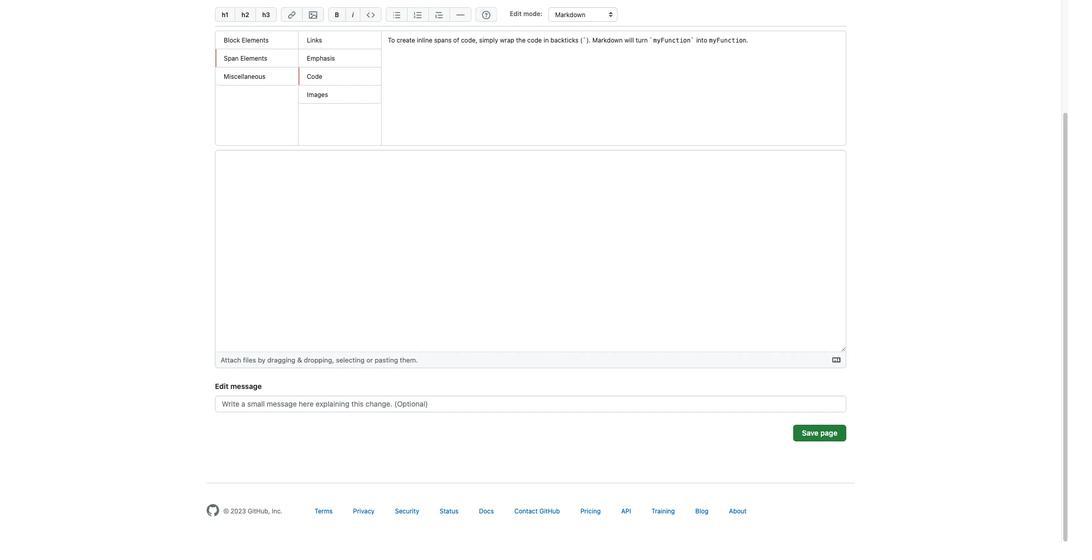 Task type: locate. For each thing, give the bounding box(es) containing it.
i
[[352, 11, 354, 18]]

training link
[[652, 508, 675, 515]]

add image image
[[309, 11, 317, 19]]

0 vertical spatial elements
[[242, 36, 269, 44]]

dragging
[[268, 357, 296, 364]]

code
[[528, 36, 542, 44]]

privacy link
[[353, 508, 375, 515]]

insert code image
[[367, 11, 375, 19]]

security
[[395, 508, 419, 515]]

miscellaneous
[[224, 73, 266, 80]]

span
[[224, 55, 239, 62]]

markdown image
[[833, 356, 841, 365]]

elements for span elements
[[241, 55, 267, 62]]

1 vertical spatial edit
[[215, 382, 229, 391]]

1 vertical spatial elements
[[241, 55, 267, 62]]

insert horizontal rule image
[[457, 11, 465, 19]]

add link image
[[288, 11, 296, 19]]

security link
[[395, 508, 419, 515]]

save page
[[802, 429, 838, 438]]

edit
[[510, 10, 522, 17], [215, 382, 229, 391]]

save page button
[[794, 426, 847, 442]]

elements
[[242, 36, 269, 44], [241, 55, 267, 62]]

None file field
[[216, 353, 846, 368]]

markdown
[[593, 36, 623, 44]]

(
[[581, 36, 583, 44]]

0 vertical spatial edit
[[510, 10, 522, 17]]

add ordered list image
[[414, 11, 422, 19]]

about link
[[729, 508, 747, 515]]

©
[[223, 508, 229, 515]]

span elements link
[[216, 49, 298, 68]]

docs
[[479, 508, 494, 515]]

).
[[587, 36, 591, 44]]

footer
[[198, 484, 863, 543]]

miscellaneous link
[[216, 68, 298, 86]]

h1 button
[[215, 7, 235, 22]]

footer containing © 2023 github, inc.
[[198, 484, 863, 543]]

pricing link
[[581, 508, 601, 515]]

github,
[[248, 508, 270, 515]]

edit left mode:
[[510, 10, 522, 17]]

0 horizontal spatial edit
[[215, 382, 229, 391]]

Edit message text field
[[215, 396, 847, 413]]

dropping,
[[304, 357, 334, 364]]

1 horizontal spatial edit
[[510, 10, 522, 17]]

edit left 'message'
[[215, 382, 229, 391]]

attach files by dragging & dropping, selecting or pasting them.
[[221, 357, 418, 364]]

code
[[307, 73, 323, 80]]

save
[[802, 429, 819, 438]]

api
[[622, 508, 631, 515]]

homepage image
[[207, 505, 219, 517]]

github
[[540, 508, 560, 515]]

will
[[625, 36, 634, 44]]

elements down block elements link
[[241, 55, 267, 62]]

terms
[[315, 508, 333, 515]]

edit for edit mode:
[[510, 10, 522, 17]]

links
[[307, 36, 322, 44]]

links link
[[299, 31, 381, 49]]

create
[[397, 36, 415, 44]]

elements up span elements link
[[242, 36, 269, 44]]

2023
[[231, 508, 246, 515]]

to
[[388, 36, 395, 44]]

© 2023 github, inc.
[[223, 508, 283, 515]]

h3
[[262, 11, 270, 18]]

block
[[224, 36, 240, 44]]

about
[[729, 508, 747, 515]]

&
[[297, 357, 302, 364]]

status link
[[440, 508, 459, 515]]

`myfunction`
[[650, 37, 695, 44]]



Task type: vqa. For each thing, say whether or not it's contained in the screenshot.
& on the left bottom of the page
yes



Task type: describe. For each thing, give the bounding box(es) containing it.
api link
[[622, 508, 631, 515]]

images
[[307, 91, 328, 98]]

message
[[231, 382, 262, 391]]

b
[[335, 11, 339, 18]]

b button
[[328, 7, 345, 22]]

inline
[[417, 36, 433, 44]]

backticks
[[551, 36, 579, 44]]

i button
[[345, 7, 360, 22]]

h3 button
[[256, 7, 277, 22]]

Page content text field
[[215, 150, 847, 353]]

turn
[[636, 36, 648, 44]]

privacy
[[353, 508, 375, 515]]

h2
[[242, 11, 249, 18]]

to create inline spans of code, simply wrap the code in backticks ( ` ). markdown will turn `myfunction` into myfunction .
[[388, 36, 749, 44]]

help image
[[483, 11, 491, 19]]

pricing
[[581, 508, 601, 515]]

block elements
[[224, 36, 269, 44]]

h2 button
[[235, 7, 256, 22]]

simply
[[479, 36, 498, 44]]

spans
[[434, 36, 452, 44]]

emphasis link
[[299, 49, 381, 68]]

span elements
[[224, 55, 267, 62]]

by
[[258, 357, 266, 364]]

contact github
[[515, 508, 560, 515]]

code link
[[299, 68, 381, 86]]

page
[[821, 429, 838, 438]]

add unordered list image
[[393, 11, 401, 19]]

contact github link
[[515, 508, 560, 515]]

of
[[454, 36, 460, 44]]

terms link
[[315, 508, 333, 515]]

mode:
[[524, 10, 543, 17]]

contact
[[515, 508, 538, 515]]

attach
[[221, 357, 241, 364]]

blog link
[[696, 508, 709, 515]]

insert blockquote image
[[435, 11, 444, 19]]

code,
[[461, 36, 478, 44]]

them.
[[400, 357, 418, 364]]

elements for block elements
[[242, 36, 269, 44]]

emphasis
[[307, 55, 335, 62]]

docs link
[[479, 508, 494, 515]]

edit mode:
[[510, 10, 543, 17]]

images link
[[299, 86, 381, 104]]

into
[[697, 36, 708, 44]]

pasting
[[375, 357, 398, 364]]

h1
[[222, 11, 229, 18]]

files
[[243, 357, 256, 364]]

in
[[544, 36, 549, 44]]

.
[[747, 36, 749, 44]]

the
[[516, 36, 526, 44]]

or
[[367, 357, 373, 364]]

`
[[583, 37, 587, 44]]

wrap
[[500, 36, 515, 44]]

edit for edit message
[[215, 382, 229, 391]]

training
[[652, 508, 675, 515]]

edit message
[[215, 382, 262, 391]]

inc.
[[272, 508, 283, 515]]

status
[[440, 508, 459, 515]]

blog
[[696, 508, 709, 515]]

myfunction
[[709, 37, 747, 44]]

block elements link
[[216, 31, 298, 49]]

selecting
[[336, 357, 365, 364]]



